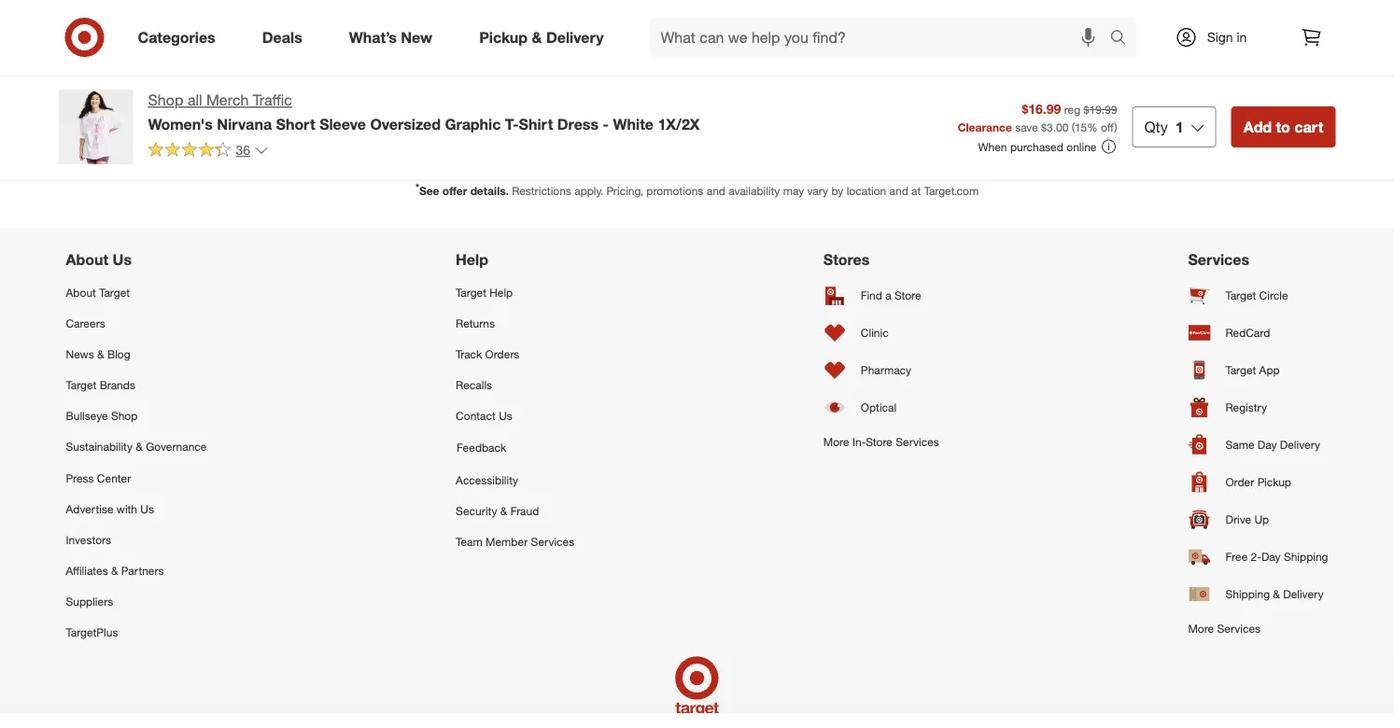Task type: locate. For each thing, give the bounding box(es) containing it.
1 horizontal spatial shipping
[[1284, 550, 1328, 564]]

shipping up the shipping & delivery
[[1284, 550, 1328, 564]]

about up "about target"
[[66, 251, 108, 269]]

optical
[[861, 401, 896, 415]]

press
[[66, 471, 94, 485]]

2-
[[1251, 550, 1261, 564]]

brands
[[100, 378, 135, 392]]

target.com
[[924, 183, 979, 197]]

to
[[1276, 118, 1290, 136]]

target down news
[[66, 378, 96, 392]]

us for about us
[[113, 251, 132, 269]]

us right contact in the left bottom of the page
[[499, 409, 512, 423]]

0 vertical spatial shop
[[148, 91, 183, 109]]

shipping inside shipping & delivery link
[[1226, 587, 1270, 601]]

target app
[[1226, 363, 1280, 377]]

36 link
[[148, 141, 269, 162]]

pharmacy link
[[823, 352, 939, 389]]

& right affiliates
[[111, 564, 118, 578]]

1 vertical spatial us
[[499, 409, 512, 423]]

drive up
[[1226, 513, 1269, 527]]

more
[[823, 435, 849, 449], [1188, 621, 1214, 635]]

0 vertical spatial store
[[895, 288, 921, 302]]

0 horizontal spatial store
[[866, 435, 893, 449]]

news & blog link
[[66, 339, 207, 370]]

online
[[1067, 140, 1097, 154]]

&
[[532, 28, 542, 46], [97, 347, 104, 361], [136, 440, 143, 454], [500, 504, 507, 518], [111, 564, 118, 578], [1273, 587, 1280, 601]]

sustainability
[[66, 440, 133, 454]]

day right 'same'
[[1258, 438, 1277, 452]]

shipping & delivery
[[1226, 587, 1324, 601]]

targetplus
[[66, 626, 118, 640]]

store down optical link
[[866, 435, 893, 449]]

clinic
[[861, 326, 889, 340]]

reg
[[1064, 102, 1080, 116]]

& up the shirt
[[532, 28, 542, 46]]

delivery up dress
[[546, 28, 604, 46]]

search
[[1101, 30, 1146, 48]]

delivery inside the 'pickup & delivery' link
[[546, 28, 604, 46]]

suppliers
[[66, 595, 113, 609]]

0 horizontal spatial pickup
[[479, 28, 528, 46]]

1 vertical spatial store
[[866, 435, 893, 449]]

target left the app
[[1226, 363, 1256, 377]]

help inside target help link
[[490, 285, 513, 299]]

shipping up 'more services' link
[[1226, 587, 1270, 601]]

0 horizontal spatial us
[[113, 251, 132, 269]]

delivery inside shipping & delivery link
[[1283, 587, 1324, 601]]

1 horizontal spatial more
[[1188, 621, 1214, 635]]

day
[[1258, 438, 1277, 452], [1261, 550, 1281, 564]]

up
[[1254, 513, 1269, 527]]

target for target circle
[[1226, 288, 1256, 302]]

more for more in-store services
[[823, 435, 849, 449]]

*
[[415, 181, 419, 193]]

with
[[117, 502, 137, 516]]

target left circle on the right
[[1226, 288, 1256, 302]]

1 vertical spatial about
[[66, 285, 96, 299]]

more down shipping & delivery link on the bottom right of page
[[1188, 621, 1214, 635]]

-
[[603, 115, 609, 133]]

add to cart button
[[1231, 106, 1336, 148]]

target up returns
[[456, 285, 486, 299]]

about
[[66, 251, 108, 269], [66, 285, 96, 299]]

2 horizontal spatial us
[[499, 409, 512, 423]]

0 horizontal spatial help
[[456, 251, 488, 269]]

0 horizontal spatial shipping
[[1226, 587, 1270, 601]]

0 vertical spatial shipping
[[1284, 550, 1328, 564]]

stores
[[823, 251, 870, 269]]

0 horizontal spatial more
[[823, 435, 849, 449]]

dress
[[557, 115, 599, 133]]

target inside 'link'
[[1226, 363, 1256, 377]]

target app link
[[1188, 352, 1328, 389]]

1 horizontal spatial help
[[490, 285, 513, 299]]

us up about target link
[[113, 251, 132, 269]]

about up careers
[[66, 285, 96, 299]]

pickup right the order
[[1257, 475, 1291, 489]]

categories link
[[122, 17, 239, 58]]

target for target help
[[456, 285, 486, 299]]

shop up women's
[[148, 91, 183, 109]]

white
[[613, 115, 654, 133]]

careers link
[[66, 308, 207, 339]]

when
[[978, 140, 1007, 154]]

short
[[276, 115, 315, 133]]

None text field
[[661, 76, 866, 117]]

sign in link
[[1159, 17, 1276, 58]]

advertise with us link
[[66, 493, 207, 524]]

accessibility link
[[456, 464, 574, 495]]

find a store link
[[823, 277, 939, 314]]

delivery up order pickup
[[1280, 438, 1320, 452]]

redcard link
[[1188, 314, 1328, 352]]

1 horizontal spatial shop
[[148, 91, 183, 109]]

sign
[[1207, 29, 1233, 45]]

privacy policy
[[989, 88, 1070, 104]]

traffic
[[253, 91, 292, 109]]

more services
[[1188, 621, 1261, 635]]

more for more services
[[1188, 621, 1214, 635]]

contact us
[[456, 409, 512, 423]]

more left in-
[[823, 435, 849, 449]]

shop down brands
[[111, 409, 138, 423]]

& left fraud
[[500, 504, 507, 518]]

& left blog at the left of page
[[97, 347, 104, 361]]

)
[[1114, 120, 1117, 134]]

graphic
[[445, 115, 501, 133]]

2 vertical spatial delivery
[[1283, 587, 1324, 601]]

accessibility
[[456, 473, 518, 487]]

2 about from the top
[[66, 285, 96, 299]]

delivery inside same day delivery link
[[1280, 438, 1320, 452]]

add to cart
[[1243, 118, 1324, 136]]

pickup
[[479, 28, 528, 46], [1257, 475, 1291, 489]]

3.00
[[1047, 120, 1069, 134]]

news & blog
[[66, 347, 130, 361]]

and left availability
[[707, 183, 725, 197]]

by
[[831, 183, 843, 197]]

target: expect more. pay less. image
[[435, 648, 959, 714]]

careers
[[66, 316, 105, 330]]

us right the with
[[140, 502, 154, 516]]

us
[[113, 251, 132, 269], [499, 409, 512, 423], [140, 502, 154, 516]]

help
[[456, 251, 488, 269], [490, 285, 513, 299]]

free 2-day shipping link
[[1188, 538, 1328, 576]]

& for news
[[97, 347, 104, 361]]

merch
[[206, 91, 249, 109]]

security & fraud link
[[456, 495, 574, 526]]

& for affiliates
[[111, 564, 118, 578]]

15
[[1075, 120, 1087, 134]]

& down bullseye shop link at bottom
[[136, 440, 143, 454]]

0 vertical spatial more
[[823, 435, 849, 449]]

order pickup
[[1226, 475, 1291, 489]]

day right free
[[1261, 550, 1281, 564]]

us inside contact us link
[[499, 409, 512, 423]]

and left at at the right top of page
[[889, 183, 908, 197]]

1 about from the top
[[66, 251, 108, 269]]

target for target brands
[[66, 378, 96, 392]]

pickup right new at left top
[[479, 28, 528, 46]]

pickup & delivery
[[479, 28, 604, 46]]

policy
[[1035, 88, 1070, 104]]

shop inside shop all merch traffic women's nirvana short sleeve oversized graphic t-shirt dress - white 1x/2x
[[148, 91, 183, 109]]

free
[[1226, 550, 1248, 564]]

0 vertical spatial us
[[113, 251, 132, 269]]

0 vertical spatial about
[[66, 251, 108, 269]]

2 vertical spatial us
[[140, 502, 154, 516]]

press center link
[[66, 463, 207, 493]]

order pickup link
[[1188, 464, 1328, 501]]

image of women's nirvana short sleeve oversized graphic t-shirt dress - white 1x/2x image
[[58, 90, 133, 164]]

about target
[[66, 285, 130, 299]]

help up returns link
[[490, 285, 513, 299]]

in-
[[852, 435, 866, 449]]

pickup & delivery link
[[463, 17, 627, 58]]

at
[[911, 183, 921, 197]]

target for target app
[[1226, 363, 1256, 377]]

1 horizontal spatial store
[[895, 288, 921, 302]]

shop
[[148, 91, 183, 109], [111, 409, 138, 423]]

promotions
[[646, 183, 703, 197]]

member
[[486, 535, 528, 549]]

deals link
[[246, 17, 326, 58]]

store right a
[[895, 288, 921, 302]]

services down fraud
[[531, 535, 574, 549]]

1 vertical spatial more
[[1188, 621, 1214, 635]]

us for contact us
[[499, 409, 512, 423]]

nirvana
[[217, 115, 272, 133]]

about target link
[[66, 277, 207, 308]]

1 vertical spatial shop
[[111, 409, 138, 423]]

more inside 'link'
[[823, 435, 849, 449]]

recalls link
[[456, 370, 574, 401]]

delivery down free 2-day shipping
[[1283, 587, 1324, 601]]

0 horizontal spatial shop
[[111, 409, 138, 423]]

1 vertical spatial help
[[490, 285, 513, 299]]

1 vertical spatial pickup
[[1257, 475, 1291, 489]]

1 horizontal spatial and
[[889, 183, 908, 197]]

store inside 'link'
[[866, 435, 893, 449]]

& down free 2-day shipping
[[1273, 587, 1280, 601]]

registry
[[1226, 401, 1267, 415]]

in
[[1237, 29, 1247, 45]]

1 vertical spatial delivery
[[1280, 438, 1320, 452]]

services down shipping & delivery link on the bottom right of page
[[1217, 621, 1261, 635]]

0 vertical spatial delivery
[[546, 28, 604, 46]]

1 vertical spatial shipping
[[1226, 587, 1270, 601]]

1 horizontal spatial us
[[140, 502, 154, 516]]

help up target help
[[456, 251, 488, 269]]

services down optical link
[[896, 435, 939, 449]]

orders
[[485, 347, 520, 361]]

privacy policy link
[[989, 87, 1070, 106]]

contact us link
[[456, 401, 574, 432]]

0 horizontal spatial and
[[707, 183, 725, 197]]

& for sustainability
[[136, 440, 143, 454]]



Task type: vqa. For each thing, say whether or not it's contained in the screenshot.
"save"
yes



Task type: describe. For each thing, give the bounding box(es) containing it.
delivery for same day delivery
[[1280, 438, 1320, 452]]

affiliates & partners link
[[66, 555, 207, 586]]

$
[[1041, 120, 1047, 134]]

track
[[456, 347, 482, 361]]

contact
[[456, 409, 496, 423]]

services inside 'more services' link
[[1217, 621, 1261, 635]]

when purchased online
[[978, 140, 1097, 154]]

shop inside bullseye shop link
[[111, 409, 138, 423]]

shirt
[[519, 115, 553, 133]]

what's new link
[[333, 17, 456, 58]]

bullseye
[[66, 409, 108, 423]]

suppliers link
[[66, 586, 207, 617]]

feedback button
[[456, 432, 574, 464]]

oversized
[[370, 115, 441, 133]]

partners
[[121, 564, 164, 578]]

search button
[[1101, 17, 1146, 62]]

1 vertical spatial day
[[1261, 550, 1281, 564]]

affiliates
[[66, 564, 108, 578]]

services up target circle
[[1188, 251, 1249, 269]]

availability
[[729, 183, 780, 197]]

services inside team member services link
[[531, 535, 574, 549]]

bullseye shop
[[66, 409, 138, 423]]

%
[[1087, 120, 1098, 134]]

about for about us
[[66, 251, 108, 269]]

a
[[885, 288, 891, 302]]

what's
[[349, 28, 397, 46]]

affiliates & partners
[[66, 564, 164, 578]]

team member services link
[[456, 526, 574, 557]]

team
[[456, 535, 482, 549]]

see
[[419, 183, 439, 197]]

app
[[1259, 363, 1280, 377]]

1 horizontal spatial pickup
[[1257, 475, 1291, 489]]

governance
[[146, 440, 207, 454]]

sponsored
[[774, 9, 830, 23]]

$19.99
[[1084, 102, 1117, 116]]

deals
[[262, 28, 302, 46]]

restrictions
[[512, 183, 571, 197]]

qty
[[1144, 118, 1168, 136]]

circle
[[1259, 288, 1288, 302]]

what's new
[[349, 28, 432, 46]]

investors link
[[66, 524, 207, 555]]

store for a
[[895, 288, 921, 302]]

services inside "more in-store services" 'link'
[[896, 435, 939, 449]]

optical link
[[823, 389, 939, 426]]

shipping & delivery link
[[1188, 576, 1328, 613]]

returns
[[456, 316, 495, 330]]

location
[[847, 183, 886, 197]]

us inside advertise with us link
[[140, 502, 154, 516]]

sustainability & governance link
[[66, 432, 207, 463]]

about us
[[66, 251, 132, 269]]

& for pickup
[[532, 28, 542, 46]]

& for shipping
[[1273, 587, 1280, 601]]

What can we help you find? suggestions appear below search field
[[649, 17, 1114, 58]]

0 vertical spatial pickup
[[479, 28, 528, 46]]

same day delivery link
[[1188, 426, 1328, 464]]

shipping inside "free 2-day shipping" link
[[1284, 550, 1328, 564]]

1 and from the left
[[707, 183, 725, 197]]

store for in-
[[866, 435, 893, 449]]

off
[[1101, 120, 1114, 134]]

qty 1
[[1144, 118, 1184, 136]]

2 and from the left
[[889, 183, 908, 197]]

recalls
[[456, 378, 492, 392]]

security & fraud
[[456, 504, 539, 518]]

* see offer details. restrictions apply. pricing, promotions and availability may vary by location and at target.com
[[415, 181, 979, 197]]

drive
[[1226, 513, 1251, 527]]

details.
[[470, 183, 509, 197]]

0 vertical spatial day
[[1258, 438, 1277, 452]]

target circle link
[[1188, 277, 1328, 314]]

delivery for shipping & delivery
[[1283, 587, 1324, 601]]

privacy
[[989, 88, 1031, 104]]

center
[[97, 471, 131, 485]]

press center
[[66, 471, 131, 485]]

bullseye shop link
[[66, 401, 207, 432]]

investors
[[66, 533, 111, 547]]

security
[[456, 504, 497, 518]]

sustainability & governance
[[66, 440, 207, 454]]

delivery for pickup & delivery
[[546, 28, 604, 46]]

may
[[783, 183, 804, 197]]

about for about target
[[66, 285, 96, 299]]

all
[[188, 91, 202, 109]]

feedback
[[457, 441, 506, 455]]

target down about us
[[99, 285, 130, 299]]

1x/2x
[[658, 115, 700, 133]]

apply.
[[574, 183, 603, 197]]

pharmacy
[[861, 363, 911, 377]]

same
[[1226, 438, 1255, 452]]

0 vertical spatial help
[[456, 251, 488, 269]]

redcard
[[1226, 326, 1270, 340]]

& for security
[[500, 504, 507, 518]]

save
[[1015, 120, 1038, 134]]

$16.99 reg $19.99 clearance save $ 3.00 ( 15 % off )
[[958, 100, 1117, 134]]

t-
[[505, 115, 519, 133]]

fraud
[[510, 504, 539, 518]]

more in-store services link
[[823, 426, 939, 457]]

target help
[[456, 285, 513, 299]]

targetplus link
[[66, 617, 207, 648]]



